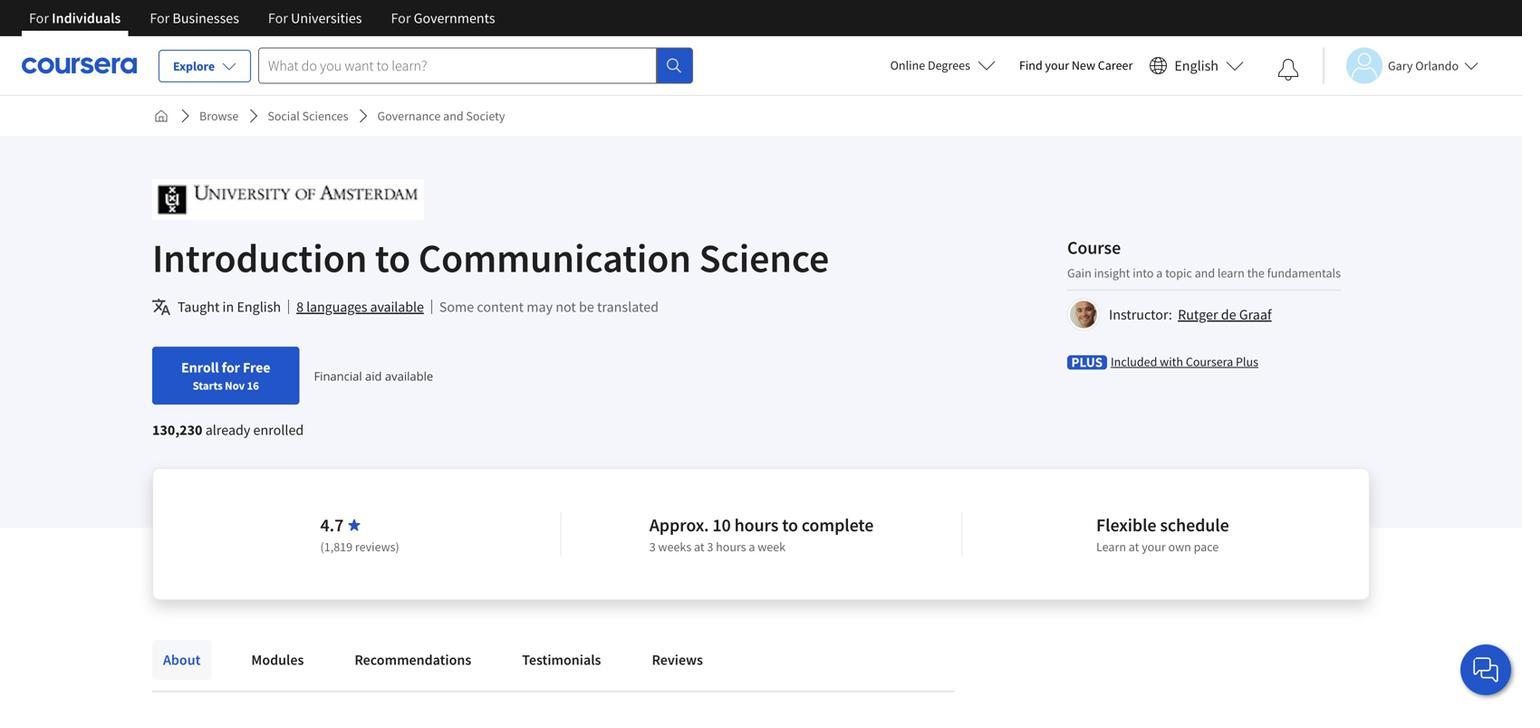 Task type: vqa. For each thing, say whether or not it's contained in the screenshot.
Languages
yes



Task type: locate. For each thing, give the bounding box(es) containing it.
testimonials
[[522, 652, 601, 670]]

4 for from the left
[[391, 9, 411, 27]]

enrolled
[[253, 421, 304, 440]]

4.7
[[320, 514, 344, 537]]

available for financial aid available
[[385, 368, 433, 385]]

1 vertical spatial to
[[782, 514, 798, 537]]

find your new career
[[1020, 57, 1133, 73]]

to up 8 languages available
[[375, 233, 411, 283]]

1 horizontal spatial to
[[782, 514, 798, 537]]

hours up week
[[735, 514, 779, 537]]

1 horizontal spatial english
[[1175, 57, 1219, 75]]

rutger
[[1178, 306, 1219, 324]]

governance
[[377, 108, 441, 124]]

2 at from the left
[[1129, 539, 1140, 556]]

your left the own
[[1142, 539, 1166, 556]]

at
[[694, 539, 705, 556], [1129, 539, 1140, 556]]

english right the "career"
[[1175, 57, 1219, 75]]

0 horizontal spatial english
[[237, 298, 281, 316]]

0 vertical spatial english
[[1175, 57, 1219, 75]]

reviews)
[[355, 539, 400, 556]]

0 horizontal spatial to
[[375, 233, 411, 283]]

taught
[[178, 298, 220, 316]]

university of amsterdam image
[[152, 179, 424, 220]]

0 vertical spatial available
[[370, 298, 424, 316]]

for governments
[[391, 9, 495, 27]]

for
[[222, 359, 240, 377]]

0 horizontal spatial 3
[[650, 539, 656, 556]]

your inside the flexible schedule learn at your own pace
[[1142, 539, 1166, 556]]

complete
[[802, 514, 874, 537]]

financial aid available
[[314, 368, 433, 385]]

online degrees
[[891, 57, 971, 73]]

0 vertical spatial your
[[1046, 57, 1070, 73]]

modules
[[251, 652, 304, 670]]

show notifications image
[[1278, 59, 1300, 81]]

your
[[1046, 57, 1070, 73], [1142, 539, 1166, 556]]

hours down 10
[[716, 539, 747, 556]]

enroll
[[181, 359, 219, 377]]

16
[[247, 379, 259, 393]]

english
[[1175, 57, 1219, 75], [237, 298, 281, 316]]

0 vertical spatial and
[[443, 108, 464, 124]]

1 at from the left
[[694, 539, 705, 556]]

available
[[370, 298, 424, 316], [385, 368, 433, 385]]

1 vertical spatial available
[[385, 368, 433, 385]]

and left "society"
[[443, 108, 464, 124]]

available inside 8 languages available button
[[370, 298, 424, 316]]

1 horizontal spatial your
[[1142, 539, 1166, 556]]

browse link
[[192, 100, 246, 132]]

content
[[477, 298, 524, 316]]

for left "governments"
[[391, 9, 411, 27]]

your right 'find'
[[1046, 57, 1070, 73]]

gary
[[1389, 58, 1413, 74]]

0 horizontal spatial at
[[694, 539, 705, 556]]

coursera image
[[22, 51, 137, 80]]

(1,819 reviews)
[[320, 539, 400, 556]]

governments
[[414, 9, 495, 27]]

0 vertical spatial a
[[1157, 265, 1163, 281]]

already
[[205, 421, 250, 440]]

social sciences
[[268, 108, 348, 124]]

home image
[[154, 109, 169, 123]]

None search field
[[258, 48, 693, 84]]

the
[[1248, 265, 1265, 281]]

1 horizontal spatial at
[[1129, 539, 1140, 556]]

pace
[[1194, 539, 1219, 556]]

1 horizontal spatial a
[[1157, 265, 1163, 281]]

social sciences link
[[260, 100, 356, 132]]

nov
[[225, 379, 245, 393]]

available left some
[[370, 298, 424, 316]]

for for universities
[[268, 9, 288, 27]]

for universities
[[268, 9, 362, 27]]

introduction
[[152, 233, 367, 283]]

find
[[1020, 57, 1043, 73]]

3
[[650, 539, 656, 556], [707, 539, 714, 556]]

3 down 10
[[707, 539, 714, 556]]

rutger de  graaf image
[[1070, 301, 1098, 329]]

for left businesses
[[150, 9, 170, 27]]

gary orlando button
[[1323, 48, 1479, 84]]

available right aid
[[385, 368, 433, 385]]

explore
[[173, 58, 215, 74]]

english right in
[[237, 298, 281, 316]]

0 vertical spatial to
[[375, 233, 411, 283]]

graaf
[[1240, 306, 1272, 324]]

3 left weeks
[[650, 539, 656, 556]]

for for individuals
[[29, 9, 49, 27]]

2 for from the left
[[150, 9, 170, 27]]

1 vertical spatial hours
[[716, 539, 747, 556]]

languages
[[306, 298, 367, 316]]

a right into
[[1157, 265, 1163, 281]]

english inside button
[[1175, 57, 1219, 75]]

some
[[439, 298, 474, 316]]

insight
[[1095, 265, 1131, 281]]

at right learn
[[1129, 539, 1140, 556]]

for for governments
[[391, 9, 411, 27]]

and
[[443, 108, 464, 124], [1195, 265, 1216, 281]]

3 for from the left
[[268, 9, 288, 27]]

about
[[163, 652, 201, 670]]

online
[[891, 57, 926, 73]]

1 horizontal spatial and
[[1195, 265, 1216, 281]]

fundamentals
[[1268, 265, 1341, 281]]

(1,819
[[320, 539, 353, 556]]

What do you want to learn? text field
[[258, 48, 657, 84]]

not
[[556, 298, 576, 316]]

1 for from the left
[[29, 9, 49, 27]]

1 3 from the left
[[650, 539, 656, 556]]

weeks
[[659, 539, 692, 556]]

0 horizontal spatial a
[[749, 539, 755, 556]]

1 vertical spatial and
[[1195, 265, 1216, 281]]

at inside 'approx. 10 hours to complete 3 weeks at 3 hours a week'
[[694, 539, 705, 556]]

orlando
[[1416, 58, 1459, 74]]

1 horizontal spatial 3
[[707, 539, 714, 556]]

at right weeks
[[694, 539, 705, 556]]

for
[[29, 9, 49, 27], [150, 9, 170, 27], [268, 9, 288, 27], [391, 9, 411, 27]]

english button
[[1142, 36, 1252, 95]]

0 vertical spatial hours
[[735, 514, 779, 537]]

recommendations
[[355, 652, 472, 670]]

130,230
[[152, 421, 203, 440]]

available for 8 languages available
[[370, 298, 424, 316]]

a left week
[[749, 539, 755, 556]]

1 vertical spatial a
[[749, 539, 755, 556]]

may
[[527, 298, 553, 316]]

and right topic
[[1195, 265, 1216, 281]]

with
[[1160, 354, 1184, 370]]

to up week
[[782, 514, 798, 537]]

find your new career link
[[1011, 54, 1142, 77]]

for left individuals
[[29, 9, 49, 27]]

explore button
[[159, 50, 251, 82]]

taught in english
[[178, 298, 281, 316]]

at inside the flexible schedule learn at your own pace
[[1129, 539, 1140, 556]]

for left universities
[[268, 9, 288, 27]]

1 vertical spatial your
[[1142, 539, 1166, 556]]



Task type: describe. For each thing, give the bounding box(es) containing it.
coursera plus image
[[1068, 356, 1108, 370]]

governance and society
[[377, 108, 505, 124]]

included with coursera plus link
[[1111, 353, 1259, 371]]

chat with us image
[[1472, 656, 1501, 685]]

introduction to communication science
[[152, 233, 830, 283]]

8
[[296, 298, 304, 316]]

included
[[1111, 354, 1158, 370]]

science
[[699, 233, 830, 283]]

browse
[[199, 108, 239, 124]]

starts
[[193, 379, 223, 393]]

businesses
[[173, 9, 239, 27]]

new
[[1072, 57, 1096, 73]]

about link
[[152, 641, 212, 681]]

and inside course gain insight into a topic and learn the fundamentals
[[1195, 265, 1216, 281]]

130,230 already enrolled
[[152, 421, 304, 440]]

flexible schedule learn at your own pace
[[1097, 514, 1230, 556]]

learn
[[1218, 265, 1245, 281]]

for businesses
[[150, 9, 239, 27]]

own
[[1169, 539, 1192, 556]]

into
[[1133, 265, 1154, 281]]

reviews
[[652, 652, 703, 670]]

to inside 'approx. 10 hours to complete 3 weeks at 3 hours a week'
[[782, 514, 798, 537]]

8 languages available button
[[296, 296, 424, 318]]

2 3 from the left
[[707, 539, 714, 556]]

instructor:
[[1109, 306, 1173, 324]]

8 languages available
[[296, 298, 424, 316]]

sciences
[[302, 108, 348, 124]]

flexible
[[1097, 514, 1157, 537]]

financial
[[314, 368, 362, 385]]

week
[[758, 539, 786, 556]]

individuals
[[52, 9, 121, 27]]

modules link
[[241, 641, 315, 681]]

course gain insight into a topic and learn the fundamentals
[[1068, 237, 1341, 281]]

testimonials link
[[511, 641, 612, 681]]

schedule
[[1161, 514, 1230, 537]]

recommendations link
[[344, 641, 482, 681]]

translated
[[597, 298, 659, 316]]

reviews link
[[641, 641, 714, 681]]

social
[[268, 108, 300, 124]]

instructor: rutger de  graaf
[[1109, 306, 1272, 324]]

career
[[1098, 57, 1133, 73]]

in
[[223, 298, 234, 316]]

for for businesses
[[150, 9, 170, 27]]

governance and society link
[[370, 100, 512, 132]]

free
[[243, 359, 271, 377]]

approx. 10 hours to complete 3 weeks at 3 hours a week
[[650, 514, 874, 556]]

financial aid available button
[[314, 368, 433, 385]]

banner navigation
[[15, 0, 510, 36]]

rutger de  graaf link
[[1178, 306, 1272, 324]]

enroll for free starts nov 16
[[181, 359, 271, 393]]

a inside 'approx. 10 hours to complete 3 weeks at 3 hours a week'
[[749, 539, 755, 556]]

approx.
[[650, 514, 709, 537]]

learn
[[1097, 539, 1127, 556]]

be
[[579, 298, 594, 316]]

for individuals
[[29, 9, 121, 27]]

0 horizontal spatial and
[[443, 108, 464, 124]]

1 vertical spatial english
[[237, 298, 281, 316]]

0 horizontal spatial your
[[1046, 57, 1070, 73]]

topic
[[1166, 265, 1193, 281]]

coursera
[[1186, 354, 1234, 370]]

included with coursera plus
[[1111, 354, 1259, 370]]

communication
[[419, 233, 691, 283]]

society
[[466, 108, 505, 124]]

10
[[713, 514, 731, 537]]

universities
[[291, 9, 362, 27]]

aid
[[365, 368, 382, 385]]

online degrees button
[[876, 45, 1011, 85]]

a inside course gain insight into a topic and learn the fundamentals
[[1157, 265, 1163, 281]]

plus
[[1236, 354, 1259, 370]]



